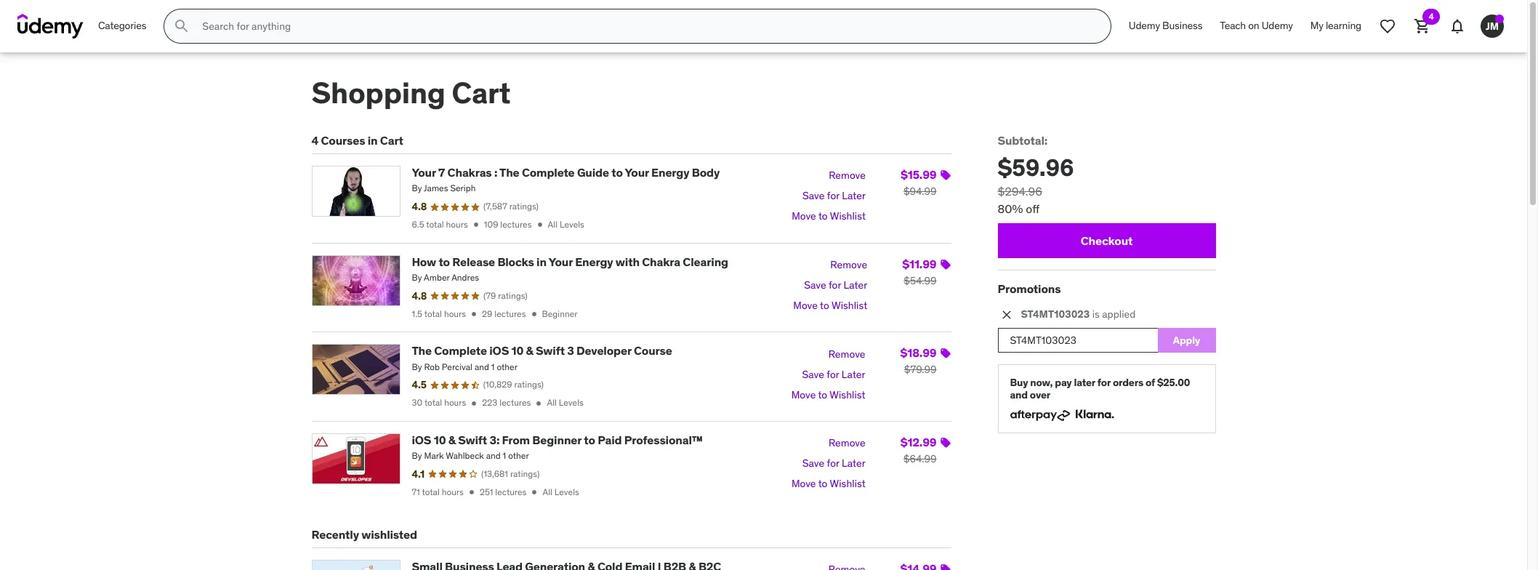 Task type: describe. For each thing, give the bounding box(es) containing it.
teach on udemy
[[1220, 19, 1294, 32]]

how
[[412, 254, 436, 269]]

total for the
[[425, 397, 442, 408]]

remove button for $11.99
[[831, 255, 868, 275]]

hours for to
[[444, 308, 466, 319]]

30 total hours
[[412, 397, 466, 408]]

for for $12.99
[[827, 457, 840, 470]]

with
[[616, 254, 640, 269]]

pay
[[1055, 376, 1072, 389]]

now,
[[1031, 376, 1053, 389]]

amber
[[424, 272, 450, 283]]

and inside "ios 10 & swift 3: from beginner to paid professional™ by mark wahlbeck and 1 other"
[[486, 450, 501, 461]]

the inside your 7 chakras : the complete guide to your energy body by james seriph
[[500, 165, 520, 180]]

udemy image
[[17, 14, 84, 39]]

remove save for later move to wishlist for $12.99
[[792, 436, 866, 490]]

energy inside 'how to release blocks in your energy with chakra clearing by amber andres'
[[575, 254, 613, 269]]

learning
[[1326, 19, 1362, 32]]

lectures for 3:
[[495, 486, 527, 497]]

the complete ios 10 & swift 3 developer course by rob percival and 1 other
[[412, 343, 672, 372]]

chakra
[[642, 254, 681, 269]]

10,829 ratings element
[[483, 379, 544, 391]]

jm link
[[1476, 9, 1510, 44]]

by inside your 7 chakras : the complete guide to your energy body by james seriph
[[412, 183, 422, 194]]

total for your
[[426, 219, 444, 230]]

professional™
[[625, 433, 703, 447]]

st4mt103023 is applied
[[1021, 308, 1136, 321]]

total for ios
[[422, 486, 440, 497]]

$18.99 $79.99
[[901, 346, 937, 376]]

categories
[[98, 19, 146, 32]]

how to release blocks in your energy with chakra clearing by amber andres
[[412, 254, 729, 283]]

ios 10 & swift 3: from beginner to paid professional™ link
[[412, 433, 703, 447]]

small image
[[1000, 308, 1014, 322]]

0 vertical spatial cart
[[452, 75, 511, 111]]

wahlbeck
[[446, 450, 484, 461]]

$54.99
[[904, 274, 937, 287]]

223
[[482, 397, 498, 408]]

all for swift
[[547, 397, 557, 408]]

251 lectures
[[480, 486, 527, 497]]

0 horizontal spatial in
[[368, 133, 378, 148]]

complete inside your 7 chakras : the complete guide to your energy body by james seriph
[[522, 165, 575, 180]]

Search for anything text field
[[200, 14, 1094, 39]]

$11.99 $54.99
[[903, 257, 937, 287]]

checkout button
[[998, 223, 1216, 258]]

subtotal:
[[998, 133, 1048, 148]]

remove save for later move to wishlist for $18.99
[[792, 347, 866, 401]]

remove save for later move to wishlist for $15.99
[[792, 169, 866, 223]]

promotions
[[998, 282, 1061, 296]]

move for $15.99
[[792, 210, 817, 223]]

4 courses in cart
[[312, 133, 403, 148]]

the complete ios 10 & swift 3 developer course link
[[412, 343, 672, 358]]

apply button
[[1158, 328, 1216, 353]]

levels for guide
[[560, 219, 585, 230]]

(7,587
[[484, 201, 507, 212]]

andres
[[452, 272, 479, 283]]

recently wishlisted
[[312, 527, 417, 541]]

(7,587 ratings)
[[484, 201, 539, 212]]

levels for beginner
[[555, 486, 580, 497]]

shopping
[[312, 75, 446, 111]]

$294.96
[[998, 184, 1043, 199]]

remove button for $18.99
[[829, 344, 866, 365]]

course
[[634, 343, 672, 358]]

is
[[1093, 308, 1100, 321]]

udemy business link
[[1121, 9, 1212, 44]]

hours for 7
[[446, 219, 468, 230]]

7,587 ratings element
[[484, 201, 539, 213]]

0 horizontal spatial cart
[[380, 133, 403, 148]]

1 udemy from the left
[[1129, 19, 1161, 32]]

0 horizontal spatial your
[[412, 165, 436, 180]]

wishlist image
[[1380, 17, 1397, 35]]

remove for $18.99
[[829, 347, 866, 360]]

xxsmall image left the 223
[[469, 398, 479, 408]]

4.5
[[412, 378, 427, 391]]

remove for $11.99
[[831, 258, 868, 271]]

3:
[[490, 433, 500, 447]]

all levels for beginner
[[543, 486, 580, 497]]

3
[[567, 343, 574, 358]]

$11.99
[[903, 257, 937, 271]]

5 coupon icon image from the top
[[940, 563, 952, 570]]

all levels for guide
[[548, 219, 585, 230]]

your 7 chakras : the complete guide to your energy body link
[[412, 165, 720, 180]]

over
[[1030, 388, 1051, 402]]

chakras
[[448, 165, 492, 180]]

lectures for the
[[501, 219, 532, 230]]

$18.99
[[901, 346, 937, 360]]

remove button for $12.99
[[829, 433, 866, 454]]

4 link
[[1406, 9, 1441, 44]]

courses
[[321, 133, 365, 148]]

coupon icon image for $12.99
[[940, 437, 952, 449]]

move to wishlist button for $18.99
[[792, 385, 866, 405]]

80%
[[998, 202, 1024, 216]]

1.5 total hours
[[412, 308, 466, 319]]

0 vertical spatial beginner
[[542, 308, 578, 319]]

29 lectures
[[482, 308, 526, 319]]

ios 10 & swift 3: from beginner to paid professional™ by mark wahlbeck and 1 other
[[412, 433, 703, 461]]

ios inside the complete ios 10 & swift 3 developer course by rob percival and 1 other
[[490, 343, 509, 358]]

(13,681
[[481, 468, 508, 479]]

klarna image
[[1076, 407, 1114, 421]]

1.5
[[412, 308, 423, 319]]

swift inside the complete ios 10 & swift 3 developer course by rob percival and 1 other
[[536, 343, 565, 358]]

subtotal: $59.96 $294.96 80% off
[[998, 133, 1074, 216]]

ios inside "ios 10 & swift 3: from beginner to paid professional™ by mark wahlbeck and 1 other"
[[412, 433, 431, 447]]

lectures for &
[[500, 397, 531, 408]]

all for from
[[543, 486, 553, 497]]

(13,681 ratings)
[[481, 468, 540, 479]]

0 vertical spatial xxsmall image
[[471, 220, 481, 230]]

save for $11.99
[[804, 278, 827, 292]]

seriph
[[450, 183, 476, 194]]

teach on udemy link
[[1212, 9, 1302, 44]]

ratings) for in
[[498, 290, 528, 301]]

hours for complete
[[444, 397, 466, 408]]

save for $12.99
[[803, 457, 825, 470]]

coupon icon image for $18.99
[[940, 348, 952, 359]]

223 lectures
[[482, 397, 531, 408]]

save for later button for $11.99
[[804, 275, 868, 296]]

off
[[1026, 202, 1040, 216]]

from
[[502, 433, 530, 447]]

my learning link
[[1302, 9, 1371, 44]]

wishlist for $18.99
[[830, 388, 866, 401]]

(79
[[484, 290, 496, 301]]

how to release blocks in your energy with chakra clearing link
[[412, 254, 729, 269]]

6.5
[[412, 219, 424, 230]]

your inside 'how to release blocks in your energy with chakra clearing by amber andres'
[[549, 254, 573, 269]]

xxsmall image down 13,681 ratings element
[[530, 487, 540, 497]]

swift inside "ios 10 & swift 3: from beginner to paid professional™ by mark wahlbeck and 1 other"
[[458, 433, 487, 447]]

release
[[453, 254, 495, 269]]

developer
[[577, 343, 632, 358]]

shopping cart
[[312, 75, 511, 111]]

checkout
[[1081, 233, 1133, 248]]

$94.99
[[904, 185, 937, 198]]

251
[[480, 486, 493, 497]]

$15.99 $94.99
[[901, 167, 937, 198]]

levels for 3
[[559, 397, 584, 408]]

71 total hours
[[412, 486, 464, 497]]

move to wishlist button for $11.99
[[794, 296, 868, 316]]

your 7 chakras : the complete guide to your energy body by james seriph
[[412, 165, 720, 194]]

6.5 total hours
[[412, 219, 468, 230]]

categories button
[[89, 9, 155, 44]]

afterpay image
[[1010, 410, 1070, 421]]

ratings) for the
[[510, 201, 539, 212]]



Task type: locate. For each thing, give the bounding box(es) containing it.
by inside "ios 10 & swift 3: from beginner to paid professional™ by mark wahlbeck and 1 other"
[[412, 450, 422, 461]]

1 vertical spatial the
[[412, 343, 432, 358]]

4 coupon icon image from the top
[[940, 437, 952, 449]]

ratings) inside 79 ratings element
[[498, 290, 528, 301]]

xxsmall image
[[535, 220, 545, 230], [469, 309, 479, 319], [469, 398, 479, 408], [534, 398, 544, 408], [467, 487, 477, 497], [530, 487, 540, 497]]

remove left $12.99 in the right of the page
[[829, 436, 866, 450]]

ratings) up 251 lectures
[[510, 468, 540, 479]]

swift
[[536, 343, 565, 358], [458, 433, 487, 447]]

2 4.8 from the top
[[412, 289, 427, 302]]

lectures down "7,587 ratings" element
[[501, 219, 532, 230]]

0 horizontal spatial swift
[[458, 433, 487, 447]]

move to wishlist button
[[792, 207, 866, 227], [794, 296, 868, 316], [792, 385, 866, 405], [792, 474, 866, 494]]

1 vertical spatial other
[[508, 450, 529, 461]]

rob
[[424, 361, 440, 372]]

ratings) for &
[[515, 379, 544, 390]]

4.1
[[412, 468, 425, 481]]

of
[[1146, 376, 1156, 389]]

& up wahlbeck
[[449, 433, 456, 447]]

xxsmall image
[[471, 220, 481, 230], [529, 309, 539, 319]]

1 vertical spatial 4
[[312, 133, 319, 148]]

for for $15.99
[[827, 189, 840, 202]]

$64.99
[[904, 452, 937, 465]]

4 left courses on the left top of the page
[[312, 133, 319, 148]]

ratings) for 3:
[[510, 468, 540, 479]]

1 vertical spatial &
[[449, 433, 456, 447]]

later for $12.99
[[842, 457, 866, 470]]

lectures for in
[[495, 308, 526, 319]]

10 up '(10,829 ratings)'
[[512, 343, 524, 358]]

:
[[494, 165, 498, 180]]

0 vertical spatial swift
[[536, 343, 565, 358]]

2 by from the top
[[412, 272, 422, 283]]

notifications image
[[1449, 17, 1467, 35]]

(10,829
[[483, 379, 512, 390]]

your right guide
[[625, 165, 649, 180]]

total right 6.5
[[426, 219, 444, 230]]

move
[[792, 210, 817, 223], [794, 299, 818, 312], [792, 388, 816, 401], [792, 477, 816, 490]]

0 vertical spatial levels
[[560, 219, 585, 230]]

later left $15.99 $94.99 on the right top of page
[[842, 189, 866, 202]]

4.8 for how to release blocks in your energy with chakra clearing
[[412, 289, 427, 302]]

save
[[803, 189, 825, 202], [804, 278, 827, 292], [802, 368, 825, 381], [803, 457, 825, 470]]

james
[[424, 183, 448, 194]]

ratings) up 223 lectures
[[515, 379, 544, 390]]

2 vertical spatial all
[[543, 486, 553, 497]]

1 coupon icon image from the top
[[940, 170, 952, 181]]

1 4.8 from the top
[[412, 200, 427, 213]]

other up '(10,829 ratings)'
[[497, 361, 518, 372]]

13,681 ratings element
[[481, 468, 540, 480]]

jm
[[1486, 19, 1499, 32]]

body
[[692, 165, 720, 180]]

0 horizontal spatial energy
[[575, 254, 613, 269]]

all up ios 10 & swift 3: from beginner to paid professional™ link
[[547, 397, 557, 408]]

remove button left $12.99 in the right of the page
[[829, 433, 866, 454]]

shopping cart with 4 items image
[[1414, 17, 1432, 35]]

swift left the 3
[[536, 343, 565, 358]]

& up '(10,829 ratings)'
[[526, 343, 534, 358]]

2 horizontal spatial your
[[625, 165, 649, 180]]

109 lectures
[[484, 219, 532, 230]]

by left james
[[412, 183, 422, 194]]

4 for 4 courses in cart
[[312, 133, 319, 148]]

in right blocks
[[537, 254, 547, 269]]

0 vertical spatial 4
[[1429, 11, 1434, 22]]

remove left "$15.99"
[[829, 169, 866, 182]]

later for $15.99
[[842, 189, 866, 202]]

1 vertical spatial in
[[537, 254, 547, 269]]

coupon icon image
[[940, 170, 952, 181], [940, 259, 952, 270], [940, 348, 952, 359], [940, 437, 952, 449], [940, 563, 952, 570]]

0 vertical spatial all
[[548, 219, 558, 230]]

udemy right on
[[1262, 19, 1294, 32]]

remove for $12.99
[[829, 436, 866, 450]]

levels up ios 10 & swift 3: from beginner to paid professional™ link
[[559, 397, 584, 408]]

levels down "ios 10 & swift 3: from beginner to paid professional™ by mark wahlbeck and 1 other"
[[555, 486, 580, 497]]

ratings) inside 10,829 ratings element
[[515, 379, 544, 390]]

coupon icon image for $11.99
[[940, 259, 952, 270]]

$25.00
[[1158, 376, 1191, 389]]

2 vertical spatial levels
[[555, 486, 580, 497]]

2 coupon icon image from the top
[[940, 259, 952, 270]]

1 vertical spatial all
[[547, 397, 557, 408]]

guide
[[577, 165, 609, 180]]

udemy left business
[[1129, 19, 1161, 32]]

ratings) inside "7,587 ratings" element
[[510, 201, 539, 212]]

beginner right from
[[533, 433, 582, 447]]

the up rob
[[412, 343, 432, 358]]

1 vertical spatial 1
[[503, 450, 506, 461]]

4.8 up 1.5
[[412, 289, 427, 302]]

other inside the complete ios 10 & swift 3 developer course by rob percival and 1 other
[[497, 361, 518, 372]]

1 horizontal spatial energy
[[652, 165, 690, 180]]

0 horizontal spatial &
[[449, 433, 456, 447]]

hours left 29
[[444, 308, 466, 319]]

4.8 up 6.5
[[412, 200, 427, 213]]

$12.99
[[901, 435, 937, 449]]

(10,829 ratings)
[[483, 379, 544, 390]]

1 vertical spatial 4.8
[[412, 289, 427, 302]]

other
[[497, 361, 518, 372], [508, 450, 529, 461]]

by left rob
[[412, 361, 422, 372]]

xxsmall image right 109 lectures
[[535, 220, 545, 230]]

1
[[491, 361, 495, 372], [503, 450, 506, 461]]

blocks
[[498, 254, 534, 269]]

0 vertical spatial 4.8
[[412, 200, 427, 213]]

for inside 'buy now, pay later for orders of $25.00 and over'
[[1098, 376, 1111, 389]]

xxsmall image left 109
[[471, 220, 481, 230]]

3 coupon icon image from the top
[[940, 348, 952, 359]]

2 vertical spatial all levels
[[543, 486, 580, 497]]

xxsmall image left 29
[[469, 309, 479, 319]]

lectures down 10,829 ratings element
[[500, 397, 531, 408]]

by left mark
[[412, 450, 422, 461]]

remove left $11.99
[[831, 258, 868, 271]]

by
[[412, 183, 422, 194], [412, 272, 422, 283], [412, 361, 422, 372], [412, 450, 422, 461]]

1 vertical spatial ios
[[412, 433, 431, 447]]

st4mt103023
[[1021, 308, 1090, 321]]

10 inside the complete ios 10 & swift 3 developer course by rob percival and 1 other
[[512, 343, 524, 358]]

in
[[368, 133, 378, 148], [537, 254, 547, 269]]

1 vertical spatial cart
[[380, 133, 403, 148]]

energy inside your 7 chakras : the complete guide to your energy body by james seriph
[[652, 165, 690, 180]]

all levels up 'how to release blocks in your energy with chakra clearing' link
[[548, 219, 585, 230]]

your right blocks
[[549, 254, 573, 269]]

0 horizontal spatial 4
[[312, 133, 319, 148]]

all
[[548, 219, 558, 230], [547, 397, 557, 408], [543, 486, 553, 497]]

in right courses on the left top of the page
[[368, 133, 378, 148]]

complete
[[522, 165, 575, 180], [434, 343, 487, 358]]

0 horizontal spatial udemy
[[1129, 19, 1161, 32]]

business
[[1163, 19, 1203, 32]]

apply
[[1174, 334, 1201, 347]]

move for $11.99
[[794, 299, 818, 312]]

other down from
[[508, 450, 529, 461]]

4.8 for your 7 chakras : the complete guide to your energy body
[[412, 200, 427, 213]]

for
[[827, 189, 840, 202], [829, 278, 841, 292], [827, 368, 840, 381], [1098, 376, 1111, 389], [827, 457, 840, 470]]

save for later button for $15.99
[[803, 186, 866, 207]]

4.8
[[412, 200, 427, 213], [412, 289, 427, 302]]

and inside 'buy now, pay later for orders of $25.00 and over'
[[1010, 388, 1028, 402]]

$59.96
[[998, 153, 1074, 183]]

1 up (10,829
[[491, 361, 495, 372]]

ios
[[490, 343, 509, 358], [412, 433, 431, 447]]

0 horizontal spatial 1
[[491, 361, 495, 372]]

later left $18.99 $79.99
[[842, 368, 866, 381]]

1 horizontal spatial cart
[[452, 75, 511, 111]]

save for $18.99
[[802, 368, 825, 381]]

your
[[412, 165, 436, 180], [625, 165, 649, 180], [549, 254, 573, 269]]

by inside the complete ios 10 & swift 3 developer course by rob percival and 1 other
[[412, 361, 422, 372]]

and up (10,829
[[475, 361, 489, 372]]

1 by from the top
[[412, 183, 422, 194]]

for for $18.99
[[827, 368, 840, 381]]

0 vertical spatial 10
[[512, 343, 524, 358]]

wishlist for $15.99
[[830, 210, 866, 223]]

4 inside "link"
[[1429, 11, 1434, 22]]

move to wishlist button for $15.99
[[792, 207, 866, 227]]

0 vertical spatial in
[[368, 133, 378, 148]]

to inside "ios 10 & swift 3: from beginner to paid professional™ by mark wahlbeck and 1 other"
[[584, 433, 596, 447]]

complete up "percival"
[[434, 343, 487, 358]]

1 horizontal spatial ios
[[490, 343, 509, 358]]

hours
[[446, 219, 468, 230], [444, 308, 466, 319], [444, 397, 466, 408], [442, 486, 464, 497]]

save for $15.99
[[803, 189, 825, 202]]

my learning
[[1311, 19, 1362, 32]]

1 inside "ios 10 & swift 3: from beginner to paid professional™ by mark wahlbeck and 1 other"
[[503, 450, 506, 461]]

my
[[1311, 19, 1324, 32]]

ios up (10,829
[[490, 343, 509, 358]]

paid
[[598, 433, 622, 447]]

0 vertical spatial energy
[[652, 165, 690, 180]]

all levels down "ios 10 & swift 3: from beginner to paid professional™ by mark wahlbeck and 1 other"
[[543, 486, 580, 497]]

(79 ratings)
[[484, 290, 528, 301]]

to inside your 7 chakras : the complete guide to your energy body by james seriph
[[612, 165, 623, 180]]

all for complete
[[548, 219, 558, 230]]

lectures down 13,681 ratings element
[[495, 486, 527, 497]]

your left 7
[[412, 165, 436, 180]]

1 vertical spatial swift
[[458, 433, 487, 447]]

move for $12.99
[[792, 477, 816, 490]]

to inside 'how to release blocks in your energy with chakra clearing by amber andres'
[[439, 254, 450, 269]]

10 inside "ios 10 & swift 3: from beginner to paid professional™ by mark wahlbeck and 1 other"
[[434, 433, 446, 447]]

total right 1.5
[[424, 308, 442, 319]]

1 vertical spatial levels
[[559, 397, 584, 408]]

the right the :
[[500, 165, 520, 180]]

3 by from the top
[[412, 361, 422, 372]]

remove left the "$18.99"
[[829, 347, 866, 360]]

1 horizontal spatial 1
[[503, 450, 506, 461]]

hours left 251
[[442, 486, 464, 497]]

and
[[475, 361, 489, 372], [1010, 388, 1028, 402], [486, 450, 501, 461]]

and inside the complete ios 10 & swift 3 developer course by rob percival and 1 other
[[475, 361, 489, 372]]

all levels for 3
[[547, 397, 584, 408]]

ratings) up the 29 lectures
[[498, 290, 528, 301]]

energy left body in the left of the page
[[652, 165, 690, 180]]

0 horizontal spatial the
[[412, 343, 432, 358]]

1 horizontal spatial 10
[[512, 343, 524, 358]]

in inside 'how to release blocks in your energy with chakra clearing by amber andres'
[[537, 254, 547, 269]]

coupon icon image for $15.99
[[940, 170, 952, 181]]

0 vertical spatial the
[[500, 165, 520, 180]]

remove button
[[829, 166, 866, 186], [831, 255, 868, 275], [829, 344, 866, 365], [829, 433, 866, 454]]

0 vertical spatial 1
[[491, 361, 495, 372]]

and down 3:
[[486, 450, 501, 461]]

0 vertical spatial complete
[[522, 165, 575, 180]]

remove button left "$15.99"
[[829, 166, 866, 186]]

4 for 4
[[1429, 11, 1434, 22]]

later left $12.99 $64.99
[[842, 457, 866, 470]]

ratings) inside 13,681 ratings element
[[510, 468, 540, 479]]

29
[[482, 308, 493, 319]]

& inside the complete ios 10 & swift 3 developer course by rob percival and 1 other
[[526, 343, 534, 358]]

hours for 10
[[442, 486, 464, 497]]

remove
[[829, 169, 866, 182], [831, 258, 868, 271], [829, 347, 866, 360], [829, 436, 866, 450]]

levels
[[560, 219, 585, 230], [559, 397, 584, 408], [555, 486, 580, 497]]

by inside 'how to release blocks in your energy with chakra clearing by amber andres'
[[412, 272, 422, 283]]

all up 'how to release blocks in your energy with chakra clearing' link
[[548, 219, 558, 230]]

71
[[412, 486, 420, 497]]

0 vertical spatial ios
[[490, 343, 509, 358]]

later for $18.99
[[842, 368, 866, 381]]

7
[[439, 165, 445, 180]]

energy left 'with'
[[575, 254, 613, 269]]

remove button left the "$18.99"
[[829, 344, 866, 365]]

remove button left $11.99
[[831, 255, 868, 275]]

1 horizontal spatial swift
[[536, 343, 565, 358]]

remove for $15.99
[[829, 169, 866, 182]]

1 horizontal spatial your
[[549, 254, 573, 269]]

0 horizontal spatial 10
[[434, 433, 446, 447]]

0 vertical spatial &
[[526, 343, 534, 358]]

hours left 109
[[446, 219, 468, 230]]

wishlist for $11.99
[[832, 299, 868, 312]]

2 udemy from the left
[[1262, 19, 1294, 32]]

total for how
[[424, 308, 442, 319]]

cart
[[452, 75, 511, 111], [380, 133, 403, 148]]

move for $18.99
[[792, 388, 816, 401]]

buy now, pay later for orders of $25.00 and over
[[1010, 376, 1191, 402]]

xxsmall image left 251
[[467, 487, 477, 497]]

buy
[[1010, 376, 1029, 389]]

&
[[526, 343, 534, 358], [449, 433, 456, 447]]

the inside the complete ios 10 & swift 3 developer course by rob percival and 1 other
[[412, 343, 432, 358]]

& inside "ios 10 & swift 3: from beginner to paid professional™ by mark wahlbeck and 1 other"
[[449, 433, 456, 447]]

1 horizontal spatial &
[[526, 343, 534, 358]]

beginner inside "ios 10 & swift 3: from beginner to paid professional™ by mark wahlbeck and 1 other"
[[533, 433, 582, 447]]

0 horizontal spatial xxsmall image
[[471, 220, 481, 230]]

remove button for $15.99
[[829, 166, 866, 186]]

1 horizontal spatial udemy
[[1262, 19, 1294, 32]]

wishlist for $12.99
[[830, 477, 866, 490]]

and left the over
[[1010, 388, 1028, 402]]

1 horizontal spatial the
[[500, 165, 520, 180]]

xxsmall image down 10,829 ratings element
[[534, 398, 544, 408]]

total right 30
[[425, 397, 442, 408]]

save for later button for $18.99
[[802, 365, 866, 385]]

1 vertical spatial and
[[1010, 388, 1028, 402]]

1 vertical spatial all levels
[[547, 397, 584, 408]]

1 horizontal spatial complete
[[522, 165, 575, 180]]

1 vertical spatial beginner
[[533, 433, 582, 447]]

save for later button for $12.99
[[803, 454, 866, 474]]

10
[[512, 343, 524, 358], [434, 433, 446, 447]]

hours left the 223
[[444, 397, 466, 408]]

teach
[[1220, 19, 1246, 32]]

0 vertical spatial other
[[497, 361, 518, 372]]

1 vertical spatial 10
[[434, 433, 446, 447]]

levels up 'how to release blocks in your energy with chakra clearing' link
[[560, 219, 585, 230]]

0 vertical spatial all levels
[[548, 219, 585, 230]]

all levels up ios 10 & swift 3: from beginner to paid professional™ link
[[547, 397, 584, 408]]

0 horizontal spatial complete
[[434, 343, 487, 358]]

for for $11.99
[[829, 278, 841, 292]]

move to wishlist button for $12.99
[[792, 474, 866, 494]]

swift up wahlbeck
[[458, 433, 487, 447]]

0 horizontal spatial ios
[[412, 433, 431, 447]]

4 left notifications image
[[1429, 11, 1434, 22]]

10 up mark
[[434, 433, 446, 447]]

complete left guide
[[522, 165, 575, 180]]

recently
[[312, 527, 359, 541]]

4 by from the top
[[412, 450, 422, 461]]

later for $11.99
[[844, 278, 868, 292]]

orders
[[1113, 376, 1144, 389]]

remove save for later move to wishlist for $11.99
[[794, 258, 868, 312]]

wishlisted
[[362, 527, 417, 541]]

on
[[1249, 19, 1260, 32]]

0 vertical spatial and
[[475, 361, 489, 372]]

1 vertical spatial complete
[[434, 343, 487, 358]]

1 vertical spatial energy
[[575, 254, 613, 269]]

1 horizontal spatial 4
[[1429, 11, 1434, 22]]

1 horizontal spatial xxsmall image
[[529, 309, 539, 319]]

submit search image
[[173, 17, 191, 35]]

to
[[612, 165, 623, 180], [819, 210, 828, 223], [439, 254, 450, 269], [820, 299, 830, 312], [818, 388, 828, 401], [584, 433, 596, 447], [819, 477, 828, 490]]

later left $54.99
[[844, 278, 868, 292]]

ios up mark
[[412, 433, 431, 447]]

1 vertical spatial xxsmall image
[[529, 309, 539, 319]]

complete inside the complete ios 10 & swift 3 developer course by rob percival and 1 other
[[434, 343, 487, 358]]

mark
[[424, 450, 444, 461]]

all right 251 lectures
[[543, 486, 553, 497]]

Enter Coupon text field
[[998, 328, 1158, 353]]

beginner up the 3
[[542, 308, 578, 319]]

1 inside the complete ios 10 & swift 3 developer course by rob percival and 1 other
[[491, 361, 495, 372]]

1 horizontal spatial in
[[537, 254, 547, 269]]

ratings) up 109 lectures
[[510, 201, 539, 212]]

1 up the "(13,681 ratings)"
[[503, 450, 506, 461]]

lectures down 79 ratings element
[[495, 308, 526, 319]]

percival
[[442, 361, 473, 372]]

later
[[842, 189, 866, 202], [844, 278, 868, 292], [842, 368, 866, 381], [842, 457, 866, 470]]

xxsmall image right the 29 lectures
[[529, 309, 539, 319]]

other inside "ios 10 & swift 3: from beginner to paid professional™ by mark wahlbeck and 1 other"
[[508, 450, 529, 461]]

you have alerts image
[[1496, 15, 1505, 23]]

79 ratings element
[[484, 290, 528, 302]]

total right 71
[[422, 486, 440, 497]]

2 vertical spatial and
[[486, 450, 501, 461]]

by down how
[[412, 272, 422, 283]]



Task type: vqa. For each thing, say whether or not it's contained in the screenshot.
Enter Coupon TEXT FIELD in the right of the page
yes



